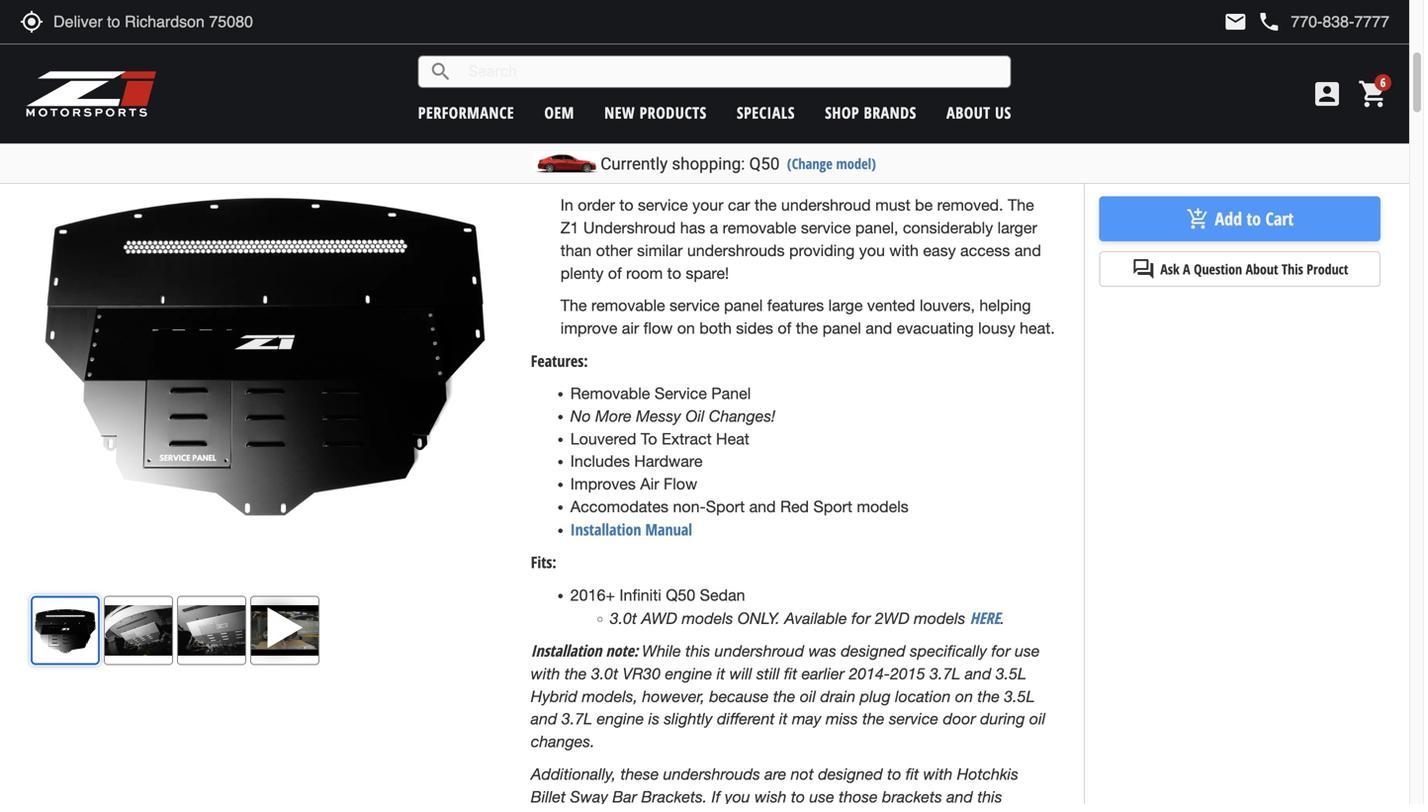 Task type: locate. For each thing, give the bounding box(es) containing it.
not
[[791, 765, 814, 784]]

1 horizontal spatial panel
[[823, 319, 862, 337]]

designed
[[841, 642, 906, 661], [818, 765, 883, 784]]

billet
[[531, 787, 566, 804]]

3.0t inside while this undershroud was designed specifically for use with the 3.0t vr30 engine it will still fit earlier 2014-2015 3.7l and 3.5l hybrid models, however, because the oil drain plug location on the 3.5l and 3.7l engine is slightly different it may miss the service door during oil changes.
[[591, 664, 618, 683]]

secure
[[732, 85, 779, 104]]

undershrouds up spare!
[[687, 241, 785, 260]]

0 vertical spatial use
[[944, 62, 969, 81]]

hardware up 'don't'
[[598, 85, 663, 104]]

1 vertical spatial 3.7l
[[562, 710, 593, 728]]

was
[[809, 642, 837, 661]]

removable for removable service panel
[[531, 162, 600, 183]]

undershroud up still
[[715, 642, 805, 661]]

use
[[944, 62, 969, 81], [1015, 642, 1040, 661], [810, 787, 835, 804]]

the up instead,
[[792, 40, 814, 58]]

products
[[640, 102, 707, 123]]

that left the hold
[[950, 40, 977, 58]]

service up providing
[[801, 219, 851, 237]]

need
[[633, 107, 669, 126]]

z1 up than
[[561, 219, 579, 237]]

3.0t up models,
[[591, 664, 618, 683]]

for left 2wd
[[852, 609, 871, 628]]

no
[[571, 407, 591, 425]]

during
[[981, 710, 1025, 728]]

still
[[757, 664, 780, 683]]

sport right red
[[814, 498, 853, 516]]

sides
[[736, 319, 774, 337]]

door
[[943, 710, 976, 728]]

1 vertical spatial designed
[[818, 765, 883, 784]]

1 vertical spatial panel
[[823, 319, 862, 337]]

0 vertical spatial your
[[784, 85, 814, 104]]

to down similar
[[667, 264, 682, 282]]

removable up 'more'
[[571, 385, 650, 403]]

heat
[[716, 430, 750, 448]]

the up larger
[[1008, 196, 1035, 214]]

in for car
[[561, 196, 574, 214]]

the down features
[[796, 319, 818, 337]]

your inside in order to service your car the undershroud must be removed. the z1 undershroud has a removable service panel, considerably larger than other similar undershrouds providing you with easy access and plenty of room to spare!
[[693, 196, 724, 214]]

1 vertical spatial a
[[710, 219, 719, 237]]

0 vertical spatial a
[[761, 107, 769, 126]]

a
[[1183, 260, 1191, 279]]

0 vertical spatial in
[[1100, 26, 1113, 47]]

easy
[[923, 241, 956, 260]]

fit inside while this undershroud was designed specifically for use with the 3.0t vr30 engine it will still fit earlier 2014-2015 3.7l and 3.5l hybrid models, however, because the oil drain plug location on the 3.5l and 3.7l engine is slightly different it may miss the service door during oil changes.
[[784, 664, 798, 683]]

removable for removable service panel no more messy oil changes! louvered to extract heat includes hardware improves air flow accomodates non-sport and red sport models installation manual
[[571, 385, 650, 403]]

1 horizontal spatial of
[[778, 319, 792, 337]]

to up 'brackets'
[[888, 765, 902, 784]]

z1 inside the z1 undershroud does away with the flimsy plastic clips that hold the center section to the crossmember. instead, we elected to use rivnuts and threaded hardware to better secure your undershroud! the best part, is that you don't need to purchase a rivnut tool to install your undershroud, we've included one with the hardware at no extra cost!
[[562, 40, 580, 58]]

use inside additionally, these undershrouds are not designed to fit with hotchkis billet sway bar brackets. if you wish to use those brackets and thi
[[810, 787, 835, 804]]

with down panel,
[[890, 241, 919, 260]]

0 horizontal spatial sport
[[706, 498, 745, 516]]

while
[[642, 642, 681, 661]]

1 horizontal spatial 3.7l
[[930, 664, 961, 683]]

0 vertical spatial of
[[608, 264, 622, 282]]

0 vertical spatial it
[[717, 664, 725, 683]]

it left will at bottom right
[[717, 664, 725, 683]]

1 vertical spatial in
[[561, 196, 574, 214]]

model)
[[836, 154, 876, 173]]

1 vertical spatial your
[[911, 107, 942, 126]]

0 vertical spatial 3.0t
[[610, 609, 637, 628]]

air
[[622, 319, 639, 337]]

3.7l up "changes."
[[562, 710, 593, 728]]

0 vertical spatial is
[[1019, 85, 1030, 104]]

1 horizontal spatial that
[[950, 40, 977, 58]]

1 horizontal spatial in
[[1100, 26, 1113, 47]]

here
[[970, 607, 1001, 629]]

q50 for shopping:
[[750, 154, 780, 174]]

0 vertical spatial for
[[852, 609, 871, 628]]

service down included
[[604, 162, 647, 183]]

1 vertical spatial about
[[1246, 260, 1279, 279]]

1 horizontal spatial q50
[[750, 154, 780, 174]]

2 horizontal spatial use
[[1015, 642, 1040, 661]]

section
[[580, 62, 631, 81]]

currently
[[601, 154, 668, 174]]

1 horizontal spatial for
[[992, 642, 1011, 661]]

1 horizontal spatial your
[[784, 85, 814, 104]]

1 horizontal spatial fit
[[906, 765, 919, 784]]

you inside in order to service your car the undershroud must be removed. the z1 undershroud has a removable service panel, considerably larger than other similar undershrouds providing you with easy access and plenty of room to spare!
[[860, 241, 885, 260]]

on right flow
[[677, 319, 695, 337]]

0 vertical spatial fit
[[784, 664, 798, 683]]

service up has
[[638, 196, 688, 214]]

0 vertical spatial panel
[[724, 296, 763, 315]]

service for removable service panel
[[604, 162, 647, 183]]

1 horizontal spatial a
[[761, 107, 769, 126]]

engine down models,
[[597, 710, 644, 728]]

use inside while this undershroud was designed specifically for use with the 3.0t vr30 engine it will still fit earlier 2014-2015 3.7l and 3.5l hybrid models, however, because the oil drain plug location on the 3.5l and 3.7l engine is slightly different it may miss the service door during oil changes.
[[1015, 642, 1040, 661]]

the up improve
[[561, 296, 587, 315]]

the right the hold
[[1017, 40, 1039, 58]]

1 horizontal spatial about
[[1246, 260, 1279, 279]]

fit
[[784, 664, 798, 683], [906, 765, 919, 784]]

specials link
[[737, 102, 795, 123]]

as right low
[[1314, 139, 1329, 156]]

hardware
[[598, 85, 663, 104], [732, 130, 798, 149]]

panel up "changes!"
[[712, 385, 751, 403]]

for inside 2016+ infiniti q50 sedan 3.0t awd models only. available for 2wd models here .
[[852, 609, 871, 628]]

undershroud inside while this undershroud was designed specifically for use with the 3.0t vr30 engine it will still fit earlier 2014-2015 3.7l and 3.5l hybrid models, however, because the oil drain plug location on the 3.5l and 3.7l engine is slightly different it may miss the service door during oil changes.
[[715, 642, 805, 661]]

your up cost! at the top of page
[[911, 107, 942, 126]]

of down other
[[608, 264, 622, 282]]

0 horizontal spatial fit
[[784, 664, 798, 683]]

is right part,
[[1019, 85, 1030, 104]]

features:
[[531, 350, 588, 371]]

oil up may
[[800, 687, 816, 706]]

1 vertical spatial undershrouds
[[664, 765, 761, 784]]

no
[[820, 130, 838, 149]]

2016+ infiniti q50 sedan 3.0t awd models only. available for 2wd models here .
[[571, 586, 1005, 629]]

lousy
[[979, 319, 1016, 337]]

in left order
[[561, 196, 574, 214]]

installation down accomodates
[[571, 519, 642, 540]]

to left ship.
[[1196, 26, 1209, 47]]

0 vertical spatial removable
[[531, 162, 600, 183]]

it left may
[[779, 710, 788, 728]]

shop brands
[[825, 102, 917, 123]]

0 vertical spatial designed
[[841, 642, 906, 661]]

0 horizontal spatial q50
[[666, 586, 696, 604]]

0 horizontal spatial of
[[608, 264, 622, 282]]

flimsy
[[818, 40, 859, 58]]

tool
[[817, 107, 843, 126]]

panel down one on the top
[[651, 162, 685, 183]]

1 horizontal spatial sport
[[814, 498, 853, 516]]

1 vertical spatial removable
[[571, 385, 650, 403]]

2 horizontal spatial your
[[911, 107, 942, 126]]

1 horizontal spatial panel
[[712, 385, 751, 403]]

0 horizontal spatial service
[[604, 162, 647, 183]]

and inside removable service panel no more messy oil changes! louvered to extract heat includes hardware improves air flow accomodates non-sport and red sport models installation manual
[[750, 498, 776, 516]]

2015
[[891, 664, 926, 683]]

both
[[700, 319, 732, 337]]

removable down car
[[723, 219, 797, 237]]

your up has
[[693, 196, 724, 214]]

is inside while this undershroud was designed specifically for use with the 3.0t vr30 engine it will still fit earlier 2014-2015 3.7l and 3.5l hybrid models, however, because the oil drain plug location on the 3.5l and 3.7l engine is slightly different it may miss the service door during oil changes.
[[649, 710, 660, 728]]

0 horizontal spatial panel
[[651, 162, 685, 183]]

about left this
[[1246, 260, 1279, 279]]

to up extra
[[848, 107, 862, 126]]

z1 inside in order to service your car the undershroud must be removed. the z1 undershroud has a removable service panel, considerably larger than other similar undershrouds providing you with easy access and plenty of room to spare!
[[561, 219, 579, 237]]

0 horizontal spatial hardware
[[598, 85, 663, 104]]

1 vertical spatial of
[[778, 319, 792, 337]]

undershrouds up if
[[664, 765, 761, 784]]

and
[[1025, 62, 1051, 81], [1015, 241, 1042, 260], [866, 319, 893, 337], [750, 498, 776, 516], [965, 664, 992, 683], [531, 710, 557, 728], [947, 787, 973, 804]]

1 horizontal spatial it
[[779, 710, 788, 728]]

and down vented
[[866, 319, 893, 337]]

undershroud down (change model) link
[[782, 196, 871, 214]]

undershroud,
[[946, 107, 1040, 126]]

removable down we've
[[531, 162, 600, 183]]

1 vertical spatial installation
[[531, 640, 602, 662]]

1 vertical spatial panel
[[712, 385, 751, 403]]

with inside additionally, these undershrouds are not designed to fit with hotchkis billet sway bar brackets. if you wish to use those brackets and thi
[[924, 765, 953, 784]]

2 vertical spatial undershroud
[[715, 642, 805, 661]]

is down however,
[[649, 710, 660, 728]]

2 vertical spatial you
[[725, 787, 751, 804]]

1 vertical spatial z1
[[561, 219, 579, 237]]

large
[[829, 296, 863, 315]]

with up 'brackets'
[[924, 765, 953, 784]]

the down the installation note:
[[565, 664, 587, 683]]

a right has
[[710, 219, 719, 237]]

part,
[[982, 85, 1015, 104]]

your up the rivnut
[[784, 85, 814, 104]]

0 vertical spatial q50
[[750, 154, 780, 174]]

service up both
[[670, 296, 720, 315]]

1 horizontal spatial you
[[725, 787, 751, 804]]

the
[[531, 40, 557, 58], [917, 85, 943, 104], [1008, 196, 1035, 214], [561, 296, 587, 315]]

louvers,
[[920, 296, 975, 315]]

us
[[995, 102, 1012, 123]]

included
[[576, 130, 637, 149]]

q50 left (change
[[750, 154, 780, 174]]

panel down large at the top of page
[[823, 319, 862, 337]]

center
[[531, 62, 576, 81]]

3.0t down infiniti
[[610, 609, 637, 628]]

undershroud up section
[[585, 40, 674, 58]]

a inside in order to service your car the undershroud must be removed. the z1 undershroud has a removable service panel, considerably larger than other similar undershrouds providing you with easy access and plenty of room to spare!
[[710, 219, 719, 237]]

0 horizontal spatial for
[[852, 609, 871, 628]]

add
[[1215, 207, 1243, 231]]

0 vertical spatial undershroud
[[585, 40, 674, 58]]

0 horizontal spatial engine
[[597, 710, 644, 728]]

with
[[758, 40, 787, 58], [672, 130, 701, 149], [1100, 160, 1125, 176], [890, 241, 919, 260], [531, 664, 560, 683], [924, 765, 953, 784]]

fit inside additionally, these undershrouds are not designed to fit with hotchkis billet sway bar brackets. if you wish to use those brackets and thi
[[906, 765, 919, 784]]

1 vertical spatial on
[[956, 687, 974, 706]]

access
[[961, 241, 1011, 260]]

3.5l
[[996, 664, 1027, 683], [1005, 687, 1035, 706]]

1 horizontal spatial engine
[[665, 664, 713, 683]]

service down location
[[889, 710, 939, 728]]

may
[[792, 710, 822, 728]]

and inside additionally, these undershrouds are not designed to fit with hotchkis billet sway bar brackets. if you wish to use those brackets and thi
[[947, 787, 973, 804]]

other
[[596, 241, 633, 260]]

fit up 'brackets'
[[906, 765, 919, 784]]

q50 inside 2016+ infiniti q50 sedan 3.0t awd models only. available for 2wd models here .
[[666, 586, 696, 604]]

you right if
[[725, 787, 751, 804]]

providing
[[789, 241, 855, 260]]

0 horizontal spatial on
[[677, 319, 695, 337]]

you down panel,
[[860, 241, 885, 260]]

3.0t inside 2016+ infiniti q50 sedan 3.0t awd models only. available for 2wd models here .
[[610, 609, 637, 628]]

brackets.
[[642, 787, 708, 804]]

for down . at the right of page
[[992, 642, 1011, 661]]

as right or
[[1271, 139, 1285, 156]]

installation up hybrid
[[531, 640, 602, 662]]

0 horizontal spatial use
[[810, 787, 835, 804]]

service up oil
[[655, 385, 707, 403]]

models up specifically
[[914, 609, 966, 628]]

and down larger
[[1015, 241, 1042, 260]]

the down plug
[[863, 710, 885, 728]]

available
[[785, 609, 847, 628]]

about inside question_answer ask a question about this product
[[1246, 260, 1279, 279]]

undershroud for was
[[715, 642, 805, 661]]

the inside the removable service panel features large vented louvers, helping improve air flow on both sides of the panel and evacuating lousy heat.
[[796, 319, 818, 337]]

q50 for infiniti
[[666, 586, 696, 604]]

in inside the in stock, ready to ship. help
[[1100, 26, 1113, 47]]

with inside /mo with
[[1100, 160, 1125, 176]]

0 vertical spatial z1
[[562, 40, 580, 58]]

hardware down specials
[[732, 130, 798, 149]]

the inside the removable service panel features large vented louvers, helping improve air flow on both sides of the panel and evacuating lousy heat.
[[561, 296, 587, 315]]

the
[[792, 40, 814, 58], [1017, 40, 1039, 58], [654, 62, 676, 81], [706, 130, 728, 149], [755, 196, 777, 214], [796, 319, 818, 337], [565, 664, 587, 683], [774, 687, 796, 706], [978, 687, 1000, 706], [863, 710, 885, 728]]

be
[[915, 196, 933, 214]]

a inside the z1 undershroud does away with the flimsy plastic clips that hold the center section to the crossmember. instead, we elected to use rivnuts and threaded hardware to better secure your undershroud! the best part, is that you don't need to purchase a rivnut tool to install your undershroud, we've included one with the hardware at no extra cost!
[[761, 107, 769, 126]]

add_shopping_cart
[[1187, 207, 1211, 231]]

1 vertical spatial 3.0t
[[591, 664, 618, 683]]

undershroud inside the z1 undershroud does away with the flimsy plastic clips that hold the center section to the crossmember. instead, we elected to use rivnuts and threaded hardware to better secure your undershroud! the best part, is that you don't need to purchase a rivnut tool to install your undershroud, we've included one with the hardware at no extra cost!
[[585, 40, 674, 58]]

to up undershroud
[[620, 196, 634, 214]]

oil right 'during'
[[1030, 710, 1046, 728]]

about left us
[[947, 102, 991, 123]]

0 vertical spatial undershrouds
[[687, 241, 785, 260]]

0 horizontal spatial your
[[693, 196, 724, 214]]

1 vertical spatial you
[[860, 241, 885, 260]]

1 vertical spatial engine
[[597, 710, 644, 728]]

0 vertical spatial installation
[[571, 519, 642, 540]]

service for removable service panel no more messy oil changes! louvered to extract heat includes hardware improves air flow accomodates non-sport and red sport models installation manual
[[655, 385, 707, 403]]

hardware
[[635, 452, 703, 471]]

removable inside removable service panel no more messy oil changes! louvered to extract heat includes hardware improves air flow accomodates non-sport and red sport models installation manual
[[571, 385, 650, 403]]

your
[[784, 85, 814, 104], [911, 107, 942, 126], [693, 196, 724, 214]]

engine down this at the bottom left of the page
[[665, 664, 713, 683]]

away
[[718, 40, 754, 58]]

spare!
[[686, 264, 729, 282]]

in left "stock,"
[[1100, 26, 1113, 47]]

q50 up awd
[[666, 586, 696, 604]]

0 vertical spatial about
[[947, 102, 991, 123]]

one
[[641, 130, 668, 149]]

service inside removable service panel no more messy oil changes! louvered to extract heat includes hardware improves air flow accomodates non-sport and red sport models installation manual
[[655, 385, 707, 403]]

1 horizontal spatial removable
[[723, 219, 797, 237]]

of down features
[[778, 319, 792, 337]]

fit right still
[[784, 664, 798, 683]]

of inside in order to service your car the undershroud must be removed. the z1 undershroud has a removable service panel, considerably larger than other similar undershrouds providing you with easy access and plenty of room to spare!
[[608, 264, 622, 282]]

earlier
[[802, 664, 845, 683]]

1 horizontal spatial as
[[1314, 139, 1329, 156]]

removable up air
[[592, 296, 665, 315]]

use down not
[[810, 787, 835, 804]]

removable
[[723, 219, 797, 237], [592, 296, 665, 315]]

that up we've
[[531, 107, 558, 126]]

best
[[947, 85, 978, 104]]

1 vertical spatial fit
[[906, 765, 919, 784]]

in inside in order to service your car the undershroud must be removed. the z1 undershroud has a removable service panel, considerably larger than other similar undershrouds providing you with easy access and plenty of room to spare!
[[561, 196, 574, 214]]

note:
[[606, 640, 638, 662]]

0 horizontal spatial a
[[710, 219, 719, 237]]

rivnuts
[[974, 62, 1020, 81]]

z1 up center
[[562, 40, 580, 58]]

with up hybrid
[[531, 664, 560, 683]]

0 horizontal spatial it
[[717, 664, 725, 683]]

accomodates
[[571, 498, 669, 516]]

1 horizontal spatial on
[[956, 687, 974, 706]]

1 vertical spatial q50
[[666, 586, 696, 604]]

1 vertical spatial is
[[649, 710, 660, 728]]

panel
[[651, 162, 685, 183], [712, 385, 751, 403]]

the up center
[[531, 40, 557, 58]]

panel inside removable service panel no more messy oil changes! louvered to extract heat includes hardware improves air flow accomodates non-sport and red sport models installation manual
[[712, 385, 751, 403]]

you inside the z1 undershroud does away with the flimsy plastic clips that hold the center section to the crossmember. instead, we elected to use rivnuts and threaded hardware to better secure your undershroud! the best part, is that you don't need to purchase a rivnut tool to install your undershroud, we've included one with the hardware at no extra cost!
[[562, 107, 588, 126]]

0 horizontal spatial that
[[531, 107, 558, 126]]

models inside removable service panel no more messy oil changes! louvered to extract heat includes hardware improves air flow accomodates non-sport and red sport models installation manual
[[857, 498, 909, 516]]

0 vertical spatial 3.5l
[[996, 664, 1027, 683]]

to
[[1196, 26, 1209, 47], [635, 62, 650, 81], [926, 62, 940, 81], [668, 85, 682, 104], [673, 107, 687, 126], [848, 107, 862, 126], [620, 196, 634, 214], [1247, 207, 1262, 231], [667, 264, 682, 282], [888, 765, 902, 784], [791, 787, 805, 804]]

1 vertical spatial use
[[1015, 642, 1040, 661]]

use up 'best'
[[944, 62, 969, 81]]

the right car
[[755, 196, 777, 214]]

0 horizontal spatial about
[[947, 102, 991, 123]]

oil
[[800, 687, 816, 706], [1030, 710, 1046, 728]]

0 vertical spatial removable
[[723, 219, 797, 237]]

on up door
[[956, 687, 974, 706]]

0 vertical spatial you
[[562, 107, 588, 126]]

2 horizontal spatial models
[[914, 609, 966, 628]]

0 horizontal spatial is
[[649, 710, 660, 728]]

with down 4
[[1100, 160, 1125, 176]]

z1
[[562, 40, 580, 58], [561, 219, 579, 237]]

1 vertical spatial undershroud
[[782, 196, 871, 214]]

2 vertical spatial use
[[810, 787, 835, 804]]

oem
[[545, 102, 575, 123]]

1 vertical spatial hardware
[[732, 130, 798, 149]]

0 vertical spatial hardware
[[598, 85, 663, 104]]

0 horizontal spatial panel
[[724, 296, 763, 315]]

the left 'best'
[[917, 85, 943, 104]]

undershroud inside in order to service your car the undershroud must be removed. the z1 undershroud has a removable service panel, considerably larger than other similar undershrouds providing you with easy access and plenty of room to spare!
[[782, 196, 871, 214]]

panel up sides on the top right of the page
[[724, 296, 763, 315]]

the down still
[[774, 687, 796, 706]]

2 horizontal spatial you
[[860, 241, 885, 260]]

2016+
[[571, 586, 615, 604]]

or
[[1254, 139, 1267, 156]]

0 vertical spatial on
[[677, 319, 695, 337]]

additionally, these undershrouds are not designed to fit with hotchkis billet sway bar brackets. if you wish to use those brackets and thi
[[531, 765, 1031, 804]]

and down hotchkis
[[947, 787, 973, 804]]

sport down heat
[[706, 498, 745, 516]]

free
[[1162, 139, 1186, 156]]

installation inside removable service panel no more messy oil changes! louvered to extract heat includes hardware improves air flow accomodates non-sport and red sport models installation manual
[[571, 519, 642, 540]]



Task type: describe. For each thing, give the bounding box(es) containing it.
fits:
[[531, 552, 557, 573]]

plenty
[[561, 264, 604, 282]]

performance link
[[418, 102, 515, 123]]

drain
[[821, 687, 856, 706]]

the up 'during'
[[978, 687, 1000, 706]]

shop
[[825, 102, 860, 123]]

1 vertical spatial that
[[531, 107, 558, 126]]

miss
[[826, 710, 858, 728]]

0 horizontal spatial oil
[[800, 687, 816, 706]]

hold
[[982, 40, 1013, 58]]

room
[[626, 264, 663, 282]]

with inside while this undershroud was designed specifically for use with the 3.0t vr30 engine it will still fit earlier 2014-2015 3.7l and 3.5l hybrid models, however, because the oil drain plug location on the 3.5l and 3.7l engine is slightly different it may miss the service door during oil changes.
[[531, 664, 560, 683]]

removable inside the removable service panel features large vented louvers, helping improve air flow on both sides of the panel and evacuating lousy heat.
[[592, 296, 665, 315]]

because
[[710, 687, 769, 706]]

to down not
[[791, 787, 805, 804]]

to right need
[[673, 107, 687, 126]]

and inside in order to service your car the undershroud must be removed. the z1 undershroud has a removable service panel, considerably larger than other similar undershrouds providing you with easy access and plenty of room to spare!
[[1015, 241, 1042, 260]]

ready
[[1157, 26, 1192, 47]]

for inside while this undershroud was designed specifically for use with the 3.0t vr30 engine it will still fit earlier 2014-2015 3.7l and 3.5l hybrid models, however, because the oil drain plug location on the 3.5l and 3.7l engine is slightly different it may miss the service door during oil changes.
[[992, 642, 1011, 661]]

account_box link
[[1307, 78, 1349, 110]]

cart
[[1266, 207, 1294, 231]]

$19
[[1332, 139, 1356, 156]]

red
[[781, 498, 809, 516]]

vented
[[868, 296, 916, 315]]

of inside the removable service panel features large vented louvers, helping improve air flow on both sides of the panel and evacuating lousy heat.
[[778, 319, 792, 337]]

0 vertical spatial that
[[950, 40, 977, 58]]

to inside the in stock, ready to ship. help
[[1196, 26, 1209, 47]]

2 as from the left
[[1314, 139, 1329, 156]]

location
[[896, 687, 951, 706]]

mail phone
[[1224, 10, 1282, 34]]

those
[[839, 787, 878, 804]]

the down purchase
[[706, 130, 728, 149]]

and inside the removable service panel features large vented louvers, helping improve air flow on both sides of the panel and evacuating lousy heat.
[[866, 319, 893, 337]]

larger
[[998, 219, 1038, 237]]

mail
[[1224, 10, 1248, 34]]

(change model) link
[[787, 154, 876, 173]]

extract
[[662, 430, 712, 448]]

help
[[1247, 24, 1268, 45]]

designed inside additionally, these undershrouds are not designed to fit with hotchkis billet sway bar brackets. if you wish to use those brackets and thi
[[818, 765, 883, 784]]

improve
[[561, 319, 618, 337]]

the up products
[[654, 62, 676, 81]]

0 horizontal spatial models
[[682, 609, 734, 628]]

more
[[596, 407, 632, 425]]

1 horizontal spatial oil
[[1030, 710, 1046, 728]]

is inside the z1 undershroud does away with the flimsy plastic clips that hold the center section to the crossmember. instead, we elected to use rivnuts and threaded hardware to better secure your undershroud! the best part, is that you don't need to purchase a rivnut tool to install your undershroud, we've included one with the hardware at no extra cost!
[[1019, 85, 1030, 104]]

on inside while this undershroud was designed specifically for use with the 3.0t vr30 engine it will still fit earlier 2014-2015 3.7l and 3.5l hybrid models, however, because the oil drain plug location on the 3.5l and 3.7l engine is slightly different it may miss the service door during oil changes.
[[956, 687, 974, 706]]

1 sport from the left
[[706, 498, 745, 516]]

bar
[[613, 787, 637, 804]]

non-
[[673, 498, 706, 516]]

the inside in order to service your car the undershroud must be removed. the z1 undershroud has a removable service panel, considerably larger than other similar undershrouds providing you with easy access and plenty of room to spare!
[[755, 196, 777, 214]]

this
[[686, 642, 711, 661]]

Search search field
[[453, 56, 1011, 87]]

hotchkis
[[957, 765, 1019, 784]]

and down specifically
[[965, 664, 992, 683]]

2 sport from the left
[[814, 498, 853, 516]]

in stock, ready to ship. help
[[1100, 24, 1268, 47]]

use inside the z1 undershroud does away with the flimsy plastic clips that hold the center section to the crossmember. instead, we elected to use rivnuts and threaded hardware to better secure your undershroud! the best part, is that you don't need to purchase a rivnut tool to install your undershroud, we've included one with the hardware at no extra cost!
[[944, 62, 969, 81]]

messy
[[636, 407, 681, 425]]

with down products
[[672, 130, 701, 149]]

threaded
[[531, 85, 594, 104]]

similar
[[637, 241, 683, 260]]

stock,
[[1116, 26, 1153, 47]]

here link
[[970, 607, 1001, 629]]

extra
[[842, 130, 876, 149]]

1 vertical spatial it
[[779, 710, 788, 728]]

removed.
[[938, 196, 1004, 214]]

4 interest-free payments or as low as $19
[[1100, 139, 1356, 156]]

does
[[679, 40, 713, 58]]

however,
[[642, 687, 705, 706]]

to down clips
[[926, 62, 940, 81]]

undershrouds inside additionally, these undershrouds are not designed to fit with hotchkis billet sway bar brackets. if you wish to use those brackets and thi
[[664, 765, 761, 784]]

crossmember.
[[681, 62, 780, 81]]

undershroud for does
[[585, 40, 674, 58]]

in order to service your car the undershroud must be removed. the z1 undershroud has a removable service panel, considerably larger than other similar undershrouds providing you with easy access and plenty of room to spare!
[[561, 196, 1042, 282]]

must
[[876, 196, 911, 214]]

on inside the removable service panel features large vented louvers, helping improve air flow on both sides of the panel and evacuating lousy heat.
[[677, 319, 695, 337]]

service inside while this undershroud was designed specifically for use with the 3.0t vr30 engine it will still fit earlier 2014-2015 3.7l and 3.5l hybrid models, however, because the oil drain plug location on the 3.5l and 3.7l engine is slightly different it may miss the service door during oil changes.
[[889, 710, 939, 728]]

sedan
[[700, 586, 746, 604]]

brackets
[[883, 787, 943, 804]]

flow
[[664, 475, 698, 493]]

panel for removable service panel no more messy oil changes! louvered to extract heat includes hardware improves air flow accomodates non-sport and red sport models installation manual
[[712, 385, 751, 403]]

currently shopping: q50 (change model)
[[601, 154, 876, 174]]

account_box
[[1312, 78, 1344, 110]]

evacuating
[[897, 319, 974, 337]]

install
[[866, 107, 906, 126]]

while this undershroud was designed specifically for use with the 3.0t vr30 engine it will still fit earlier 2014-2015 3.7l and 3.5l hybrid models, however, because the oil drain plug location on the 3.5l and 3.7l engine is slightly different it may miss the service door during oil changes.
[[531, 642, 1046, 751]]

infiniti
[[620, 586, 662, 604]]

removable inside in order to service your car the undershroud must be removed. the z1 undershroud has a removable service panel, considerably larger than other similar undershrouds providing you with easy access and plenty of room to spare!
[[723, 219, 797, 237]]

and down hybrid
[[531, 710, 557, 728]]

improves
[[571, 475, 636, 493]]

1 as from the left
[[1271, 139, 1285, 156]]

z1 motorsports logo image
[[25, 69, 158, 119]]

wish
[[755, 787, 787, 804]]

add_shopping_cart add to cart
[[1187, 207, 1294, 231]]

the inside in order to service your car the undershroud must be removed. the z1 undershroud has a removable service panel, considerably larger than other similar undershrouds providing you with easy access and plenty of room to spare!
[[1008, 196, 1035, 214]]

2014-
[[849, 664, 891, 683]]

features
[[767, 296, 824, 315]]

and inside the z1 undershroud does away with the flimsy plastic clips that hold the center section to the crossmember. instead, we elected to use rivnuts and threaded hardware to better secure your undershroud! the best part, is that you don't need to purchase a rivnut tool to install your undershroud, we've included one with the hardware at no extra cost!
[[1025, 62, 1051, 81]]

designed inside while this undershroud was designed specifically for use with the 3.0t vr30 engine it will still fit earlier 2014-2015 3.7l and 3.5l hybrid models, however, because the oil drain plug location on the 3.5l and 3.7l engine is slightly different it may miss the service door during oil changes.
[[841, 642, 906, 661]]

to right add
[[1247, 207, 1262, 231]]

phone
[[1258, 10, 1282, 34]]

specifically
[[910, 642, 987, 661]]

0 horizontal spatial 3.7l
[[562, 710, 593, 728]]

air
[[640, 475, 659, 493]]

clips
[[913, 40, 946, 58]]

service inside the removable service panel features large vented louvers, helping improve air flow on both sides of the panel and evacuating lousy heat.
[[670, 296, 720, 315]]

has
[[680, 219, 706, 237]]

0 vertical spatial 3.7l
[[930, 664, 961, 683]]

specials
[[737, 102, 795, 123]]

panel for removable service panel
[[651, 162, 685, 183]]

to right section
[[635, 62, 650, 81]]

1 horizontal spatial hardware
[[732, 130, 798, 149]]

question
[[1194, 260, 1243, 279]]

with inside in order to service your car the undershroud must be removed. the z1 undershroud has a removable service panel, considerably larger than other similar undershrouds providing you with easy access and plenty of room to spare!
[[890, 241, 919, 260]]

different
[[717, 710, 775, 728]]

new
[[605, 102, 635, 123]]

about us
[[947, 102, 1012, 123]]

with right away
[[758, 40, 787, 58]]

brands
[[864, 102, 917, 123]]

you inside additionally, these undershrouds are not designed to fit with hotchkis billet sway bar brackets. if you wish to use those brackets and thi
[[725, 787, 751, 804]]

ask
[[1161, 260, 1180, 279]]

don't
[[592, 107, 629, 126]]

/mo with
[[1100, 139, 1380, 176]]

undershrouds inside in order to service your car the undershroud must be removed. the z1 undershroud has a removable service panel, considerably larger than other similar undershrouds providing you with easy access and plenty of room to spare!
[[687, 241, 785, 260]]

the z1 undershroud does away with the flimsy plastic clips that hold the center section to the crossmember. instead, we elected to use rivnuts and threaded hardware to better secure your undershroud! the best part, is that you don't need to purchase a rivnut tool to install your undershroud, we've included one with the hardware at no extra cost!
[[531, 40, 1051, 149]]

1 vertical spatial 3.5l
[[1005, 687, 1035, 706]]

will
[[730, 664, 752, 683]]

this
[[1282, 260, 1304, 279]]

ship.
[[1213, 26, 1242, 47]]

to left better on the top of page
[[668, 85, 682, 104]]

shopping_cart
[[1358, 78, 1390, 110]]

in for help
[[1100, 26, 1113, 47]]

my_location
[[20, 10, 44, 34]]

changes!
[[709, 407, 776, 425]]

additionally,
[[531, 765, 616, 784]]

considerably
[[903, 219, 994, 237]]



Task type: vqa. For each thing, say whether or not it's contained in the screenshot.
1st Filler from left
no



